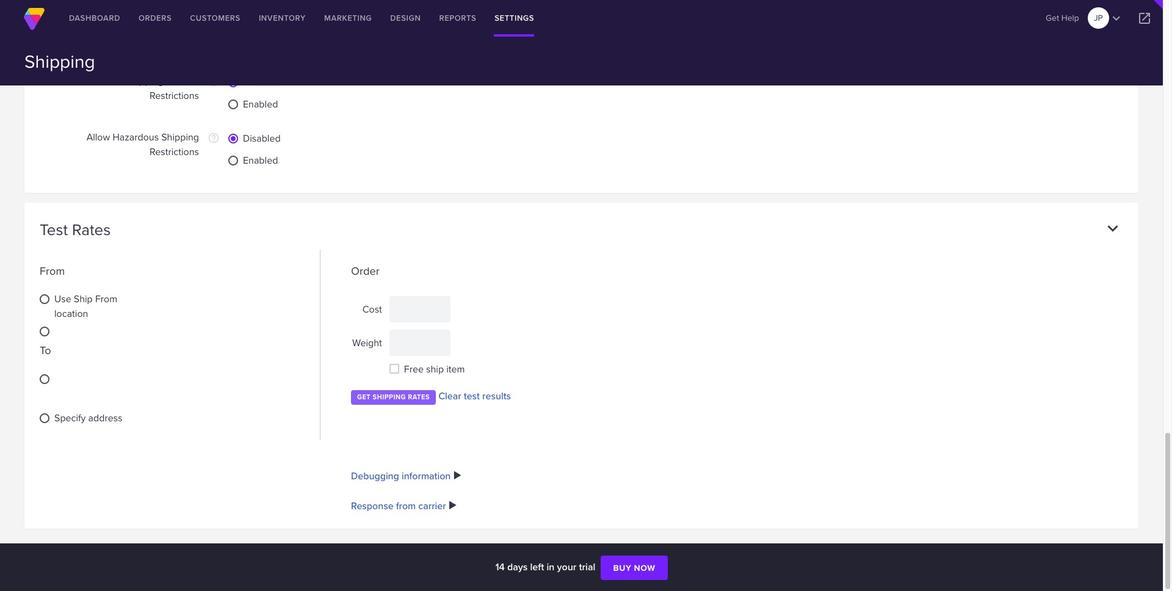 Task type: vqa. For each thing, say whether or not it's contained in the screenshot.
'left'
yes



Task type: locate. For each thing, give the bounding box(es) containing it.
1 horizontal spatial order
[[351, 262, 380, 278]]

settings
[[495, 12, 534, 24]]

allow
[[100, 74, 123, 88], [87, 130, 110, 144]]

item
[[447, 362, 465, 377]]

on
[[145, 17, 156, 32]]

restrictions inside allow shipping method restrictions
[[150, 88, 199, 102]]

0 vertical spatial order
[[117, 17, 142, 32]]

enabled
[[243, 97, 278, 111], [243, 153, 278, 167]]

2 enabled from the top
[[243, 153, 278, 167]]

0 vertical spatial get
[[1046, 12, 1060, 24]]

disabled for method
[[243, 75, 281, 89]]

2 vertical spatial help_outline
[[208, 132, 220, 144]]

get for get help
[[1046, 12, 1060, 24]]

enabled for allow hazardous shipping restrictions
[[243, 153, 278, 167]]

0 vertical spatial rates
[[72, 218, 111, 240]]

specify
[[54, 411, 86, 425]]

rates
[[72, 218, 111, 240], [408, 392, 430, 402]]

address
[[88, 411, 123, 425]]

order
[[117, 17, 142, 32], [351, 262, 380, 278]]

from
[[396, 499, 416, 513]]

0 vertical spatial disabled
[[243, 75, 281, 89]]

2 help_outline from the top
[[208, 76, 220, 88]]

buy
[[613, 562, 632, 574]]

allow hazardous shipping restrictions
[[87, 130, 199, 159]]

1 vertical spatial restrictions
[[150, 145, 199, 159]]

1 restrictions from the top
[[150, 88, 199, 102]]

2 disabled from the top
[[243, 131, 281, 145]]

method
[[166, 74, 199, 88]]

1 vertical spatial disabled
[[243, 131, 281, 145]]

 link
[[1127, 0, 1163, 37]]

restrictions down hazardous
[[150, 145, 199, 159]]

14
[[496, 560, 505, 574]]

response from carrier
[[351, 499, 446, 513]]

1 vertical spatial get
[[357, 392, 371, 402]]

allow inside allow shipping method restrictions
[[100, 74, 123, 88]]

days
[[507, 560, 528, 574]]

get shipping rates button
[[351, 390, 436, 405]]

1 help_outline from the top
[[208, 19, 220, 32]]

1 vertical spatial help_outline
[[208, 76, 220, 88]]

restrictions inside allow hazardous shipping restrictions
[[150, 145, 199, 159]]

weight
[[352, 336, 382, 350]]

from right ship
[[95, 292, 117, 306]]

0 vertical spatial restrictions
[[150, 88, 199, 102]]

disabled
[[243, 75, 281, 89], [243, 131, 281, 145]]

0 horizontal spatial from
[[40, 262, 65, 278]]

help_outline for allow shipping method restrictions
[[208, 76, 220, 88]]

shipping left method
[[126, 74, 164, 88]]

allow inside allow hazardous shipping restrictions
[[87, 130, 110, 144]]

shipping right hazardous
[[161, 130, 199, 144]]

0 horizontal spatial order
[[117, 17, 142, 32]]

1 enabled from the top
[[243, 97, 278, 111]]

results
[[483, 389, 511, 403]]

1 vertical spatial rates
[[408, 392, 430, 402]]

order left on
[[117, 17, 142, 32]]

0 vertical spatial from
[[40, 262, 65, 278]]

1 horizontal spatial rates
[[408, 392, 430, 402]]

from
[[40, 262, 65, 278], [95, 292, 117, 306]]

get left help
[[1046, 12, 1060, 24]]

rates down free
[[408, 392, 430, 402]]

help_outline
[[208, 19, 220, 32], [208, 76, 220, 88], [208, 132, 220, 144]]

information
[[402, 469, 451, 483]]

rates right test
[[72, 218, 111, 240]]

1 horizontal spatial from
[[95, 292, 117, 306]]

in
[[547, 560, 555, 574]]

expand_more
[[1103, 218, 1124, 239]]

from up use at the left of the page
[[40, 262, 65, 278]]

checkout
[[158, 17, 199, 32]]

ascending
[[263, 19, 307, 33]]

restrictions for method
[[150, 88, 199, 102]]

customers
[[190, 12, 241, 24]]

restrictions
[[150, 88, 199, 102], [150, 145, 199, 159]]

restrictions down method
[[150, 88, 199, 102]]

0 vertical spatial help_outline
[[208, 19, 220, 32]]


[[1138, 11, 1152, 26]]

shipping inside allow hazardous shipping restrictions
[[161, 130, 199, 144]]

allow down the display
[[100, 74, 123, 88]]

1 disabled from the top
[[243, 75, 281, 89]]

now
[[634, 562, 656, 574]]

1 vertical spatial from
[[95, 292, 117, 306]]

get down weight
[[357, 392, 371, 402]]

dashboard
[[69, 12, 120, 24]]

2 restrictions from the top
[[150, 145, 199, 159]]

from inside use ship from location
[[95, 292, 117, 306]]

0 horizontal spatial get
[[357, 392, 371, 402]]

1 vertical spatial allow
[[87, 130, 110, 144]]

0 vertical spatial enabled
[[243, 97, 278, 111]]

3 help_outline from the top
[[208, 132, 220, 144]]

sort
[[243, 19, 260, 33]]

clear test results link
[[439, 389, 511, 403]]

price
[[323, 19, 344, 33]]

get
[[1046, 12, 1060, 24], [357, 392, 371, 402]]

location
[[54, 307, 88, 321]]

debugging
[[351, 469, 399, 483]]

reports
[[439, 12, 477, 24]]

allow left hazardous
[[87, 130, 110, 144]]

design
[[390, 12, 421, 24]]

0 vertical spatial allow
[[100, 74, 123, 88]]

shipping inside allow shipping method restrictions
[[126, 74, 164, 88]]

1 vertical spatial enabled
[[243, 153, 278, 167]]

0 horizontal spatial rates
[[72, 218, 111, 240]]

shipping
[[24, 48, 95, 75], [126, 74, 164, 88], [161, 130, 199, 144], [373, 392, 406, 402]]

shipping down free
[[373, 392, 406, 402]]

enabled for allow shipping method restrictions
[[243, 97, 278, 111]]

by
[[310, 19, 320, 33]]

get inside get shipping rates button
[[357, 392, 371, 402]]

1 horizontal spatial get
[[1046, 12, 1060, 24]]

order up cost
[[351, 262, 380, 278]]



Task type: describe. For each thing, give the bounding box(es) containing it.
clear
[[439, 389, 461, 403]]

trial
[[579, 560, 596, 574]]

debugging information link
[[351, 469, 451, 483]]

to
[[40, 342, 51, 358]]

allow for allow shipping method restrictions
[[100, 74, 123, 88]]

ship
[[426, 362, 444, 377]]

restrictions for shipping
[[150, 145, 199, 159]]

use ship from location
[[54, 292, 117, 321]]

jp
[[1094, 12, 1103, 24]]


[[1110, 11, 1124, 26]]

inventory
[[259, 12, 306, 24]]

marketing
[[324, 12, 372, 24]]

orders
[[139, 12, 172, 24]]

14 days left in your trial
[[496, 560, 598, 574]]

your
[[557, 560, 577, 574]]

shipping down the display
[[24, 48, 95, 75]]

ship
[[74, 292, 93, 306]]

free
[[404, 362, 424, 377]]

test
[[464, 389, 480, 403]]

allow shipping method restrictions
[[100, 74, 199, 102]]

cost
[[363, 302, 382, 316]]

help
[[1062, 12, 1080, 24]]

debugging information
[[351, 469, 451, 483]]

test
[[40, 218, 68, 240]]

free ship item
[[404, 362, 465, 377]]

response from carrier link
[[351, 499, 446, 513]]

buy now link
[[601, 556, 668, 580]]

disabled for shipping
[[243, 131, 281, 145]]

use
[[54, 292, 71, 306]]

buy now
[[613, 562, 656, 574]]

carrier
[[419, 499, 446, 513]]

dashboard link
[[60, 0, 129, 37]]

test rates
[[40, 218, 111, 240]]

display
[[83, 17, 115, 32]]

display order on checkout
[[83, 17, 199, 32]]

clear test results
[[439, 389, 511, 403]]

sort ascending by price
[[243, 19, 344, 33]]

left
[[530, 560, 544, 574]]

hazardous
[[113, 130, 159, 144]]

get shipping rates
[[357, 392, 430, 402]]

help_outline for allow hazardous shipping restrictions
[[208, 132, 220, 144]]

Weight text field
[[390, 330, 451, 356]]

help_outline for display order on checkout
[[208, 19, 220, 32]]

get help
[[1046, 12, 1080, 24]]

allow for allow hazardous shipping restrictions
[[87, 130, 110, 144]]

shipping inside button
[[373, 392, 406, 402]]

Cost text field
[[390, 296, 451, 323]]

1 vertical spatial order
[[351, 262, 380, 278]]

response
[[351, 499, 394, 513]]

rates inside button
[[408, 392, 430, 402]]

get for get shipping rates
[[357, 392, 371, 402]]

specify address
[[54, 411, 123, 425]]



